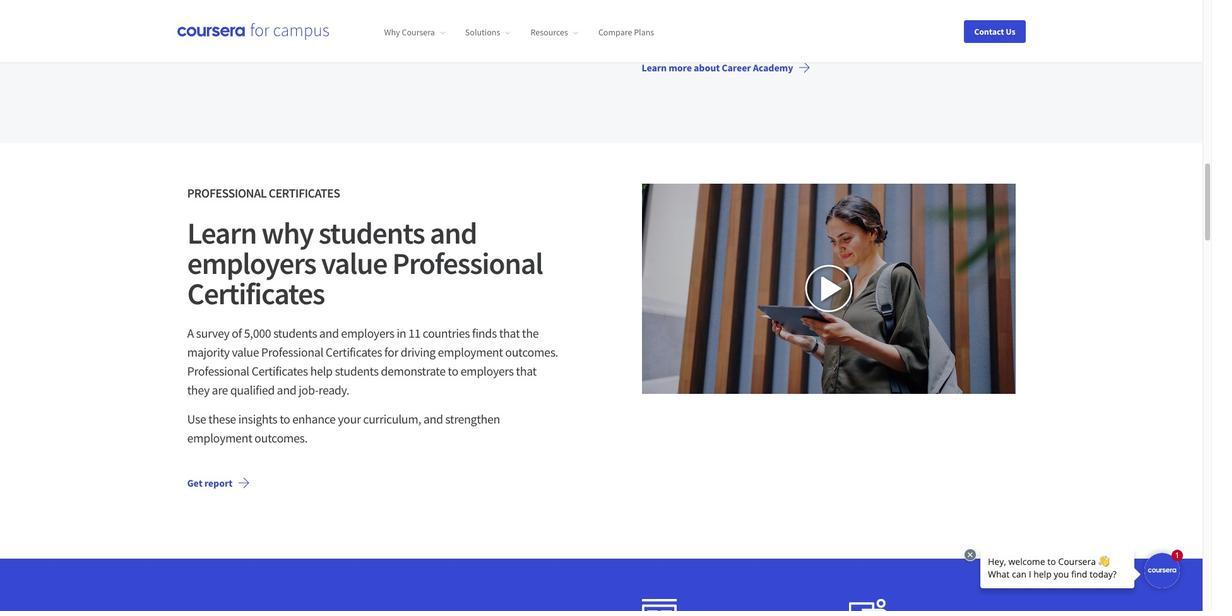 Task type: locate. For each thing, give the bounding box(es) containing it.
a
[[187, 325, 194, 341]]

driving
[[401, 344, 436, 360]]

outcomes. down the the
[[505, 344, 558, 360]]

1 vertical spatial value
[[232, 344, 259, 360]]

employment down "these"
[[187, 430, 252, 446]]

use
[[187, 411, 206, 427]]

a survey of 5,000 students and employers in 11 countries finds that the majority value professional certificates for driving employment outcomes. professional certificates help students demonstrate to employers that they are qualified and job-ready.
[[187, 325, 558, 398]]

0 horizontal spatial to
[[280, 411, 290, 427]]

outcomes. down insights
[[255, 430, 308, 446]]

employment
[[438, 344, 503, 360], [187, 430, 252, 446]]

contact
[[974, 26, 1004, 37]]

more
[[669, 61, 692, 74]]

employers
[[187, 244, 316, 282], [341, 325, 394, 341], [461, 363, 514, 379]]

1 vertical spatial learn
[[187, 214, 256, 252]]

0 horizontal spatial outcomes.
[[255, 430, 308, 446]]

1 vertical spatial employers
[[341, 325, 394, 341]]

that down the the
[[516, 363, 537, 379]]

about
[[694, 61, 720, 74]]

enhance
[[292, 411, 336, 427]]

learn left more
[[642, 61, 667, 74]]

coursera
[[402, 27, 435, 38]]

0 vertical spatial students
[[319, 214, 425, 252]]

resources
[[531, 27, 568, 38]]

students
[[319, 214, 425, 252], [273, 325, 317, 341], [335, 363, 379, 379]]

that
[[499, 325, 520, 341], [516, 363, 537, 379]]

learn down professional certificates
[[187, 214, 256, 252]]

majority
[[187, 344, 230, 360]]

certificates up 5,000
[[187, 274, 325, 312]]

learn more about career academy
[[642, 61, 793, 74]]

5,000
[[244, 325, 271, 341]]

learn
[[642, 61, 667, 74], [187, 214, 256, 252]]

0 horizontal spatial employment
[[187, 430, 252, 446]]

learn why students and employers value professional certificates
[[187, 214, 543, 312]]

1 vertical spatial employment
[[187, 430, 252, 446]]

learn for learn why students and employers value professional certificates
[[187, 214, 256, 252]]

employment down finds
[[438, 344, 503, 360]]

2 horizontal spatial employers
[[461, 363, 514, 379]]

outcomes. inside a survey of 5,000 students and employers in 11 countries finds that the majority value professional certificates for driving employment outcomes. professional certificates help students demonstrate to employers that they are qualified and job-ready.
[[505, 344, 558, 360]]

0 horizontal spatial value
[[232, 344, 259, 360]]

2 vertical spatial employers
[[461, 363, 514, 379]]

outcomes. inside 'use these insights to enhance your curriculum, and strengthen employment outcomes.'
[[255, 430, 308, 446]]

1 vertical spatial outcomes.
[[255, 430, 308, 446]]

that left the the
[[499, 325, 520, 341]]

value inside learn why students and employers value professional certificates
[[321, 244, 387, 282]]

certificates up qualified
[[252, 363, 308, 379]]

career
[[722, 61, 751, 74]]

coursera for campus image
[[177, 23, 329, 40]]

professional
[[187, 185, 267, 201], [392, 244, 543, 282], [261, 344, 323, 360], [187, 363, 249, 379]]

0 vertical spatial outcomes.
[[505, 344, 558, 360]]

learn inside 'link'
[[642, 61, 667, 74]]

professional inside learn why students and employers value professional certificates
[[392, 244, 543, 282]]

0 vertical spatial employers
[[187, 244, 316, 282]]

outcomes.
[[505, 344, 558, 360], [255, 430, 308, 446]]

report
[[204, 477, 233, 489]]

0 vertical spatial employment
[[438, 344, 503, 360]]

curriculum,
[[363, 411, 421, 427]]

certificates
[[269, 185, 340, 201], [187, 274, 325, 312], [326, 344, 382, 360], [252, 363, 308, 379]]

to down 'countries'
[[448, 363, 458, 379]]

0 vertical spatial value
[[321, 244, 387, 282]]

resources link
[[531, 27, 578, 38]]

to right insights
[[280, 411, 290, 427]]

1 horizontal spatial outcomes.
[[505, 344, 558, 360]]

to
[[448, 363, 458, 379], [280, 411, 290, 427]]

0 vertical spatial learn
[[642, 61, 667, 74]]

solutions
[[465, 27, 500, 38]]

and
[[430, 214, 477, 252], [319, 325, 339, 341], [277, 382, 296, 398], [424, 411, 443, 427]]

value
[[321, 244, 387, 282], [232, 344, 259, 360]]

use these insights to enhance your curriculum, and strengthen employment outcomes.
[[187, 411, 500, 446]]

1 horizontal spatial to
[[448, 363, 458, 379]]

get report
[[187, 477, 233, 489]]

qualified
[[230, 382, 275, 398]]

survey
[[196, 325, 230, 341]]

learn inside learn why students and employers value professional certificates
[[187, 214, 256, 252]]

0 horizontal spatial employers
[[187, 244, 316, 282]]

1 horizontal spatial learn
[[642, 61, 667, 74]]

contact us
[[974, 26, 1016, 37]]

micro-credentials video thumb image
[[642, 183, 1016, 394]]

to inside 'use these insights to enhance your curriculum, and strengthen employment outcomes.'
[[280, 411, 290, 427]]

1 horizontal spatial value
[[321, 244, 387, 282]]

2 vertical spatial students
[[335, 363, 379, 379]]

1 horizontal spatial employers
[[341, 325, 394, 341]]

1 horizontal spatial employment
[[438, 344, 503, 360]]

strengthen
[[445, 411, 500, 427]]

0 horizontal spatial learn
[[187, 214, 256, 252]]

0 vertical spatial to
[[448, 363, 458, 379]]

1 vertical spatial to
[[280, 411, 290, 427]]



Task type: vqa. For each thing, say whether or not it's contained in the screenshot.
2 corresponding to Next Slide image
no



Task type: describe. For each thing, give the bounding box(es) containing it.
they
[[187, 382, 210, 398]]

us
[[1006, 26, 1016, 37]]

learn more about career academy link
[[632, 52, 821, 82]]

compare plans link
[[599, 27, 654, 38]]

in
[[397, 325, 406, 341]]

1 vertical spatial that
[[516, 363, 537, 379]]

why coursera link
[[384, 27, 445, 38]]

why
[[262, 214, 313, 252]]

plans
[[634, 27, 654, 38]]

countries
[[423, 325, 470, 341]]

these
[[208, 411, 236, 427]]

certificates up why
[[269, 185, 340, 201]]

students inside learn why students and employers value professional certificates
[[319, 214, 425, 252]]

and inside learn why students and employers value professional certificates
[[430, 214, 477, 252]]

employment inside a survey of 5,000 students and employers in 11 countries finds that the majority value professional certificates for driving employment outcomes. professional certificates help students demonstrate to employers that they are qualified and job-ready.
[[438, 344, 503, 360]]

11
[[409, 325, 421, 341]]

academy
[[753, 61, 793, 74]]

0 vertical spatial that
[[499, 325, 520, 341]]

ready.
[[319, 382, 349, 398]]

finds
[[472, 325, 497, 341]]

professional certificates
[[187, 185, 340, 201]]

compare plans
[[599, 27, 654, 38]]

learn for learn more about career academy
[[642, 61, 667, 74]]

and inside 'use these insights to enhance your curriculum, and strengthen employment outcomes.'
[[424, 411, 443, 427]]

compare
[[599, 27, 632, 38]]

certificates left for
[[326, 344, 382, 360]]

the
[[522, 325, 539, 341]]

1 vertical spatial students
[[273, 325, 317, 341]]

contact us button
[[964, 20, 1026, 43]]

insights
[[238, 411, 277, 427]]

demonstrate
[[381, 363, 446, 379]]

solutions link
[[465, 27, 511, 38]]

employers inside learn why students and employers value professional certificates
[[187, 244, 316, 282]]

your
[[338, 411, 361, 427]]

get
[[187, 477, 203, 489]]

help
[[310, 363, 333, 379]]

get report link
[[177, 468, 260, 498]]

value inside a survey of 5,000 students and employers in 11 countries finds that the majority value professional certificates for driving employment outcomes. professional certificates help students demonstrate to employers that they are qualified and job-ready.
[[232, 344, 259, 360]]

for
[[384, 344, 398, 360]]

employment inside 'use these insights to enhance your curriculum, and strengthen employment outcomes.'
[[187, 430, 252, 446]]

icon website image
[[642, 599, 677, 611]]

why
[[384, 27, 400, 38]]

guided projects icon image
[[849, 599, 889, 611]]

of
[[232, 325, 242, 341]]

to inside a survey of 5,000 students and employers in 11 countries finds that the majority value professional certificates for driving employment outcomes. professional certificates help students demonstrate to employers that they are qualified and job-ready.
[[448, 363, 458, 379]]

are
[[212, 382, 228, 398]]

certificates inside learn why students and employers value professional certificates
[[187, 274, 325, 312]]

job-
[[299, 382, 319, 398]]

why coursera
[[384, 27, 435, 38]]



